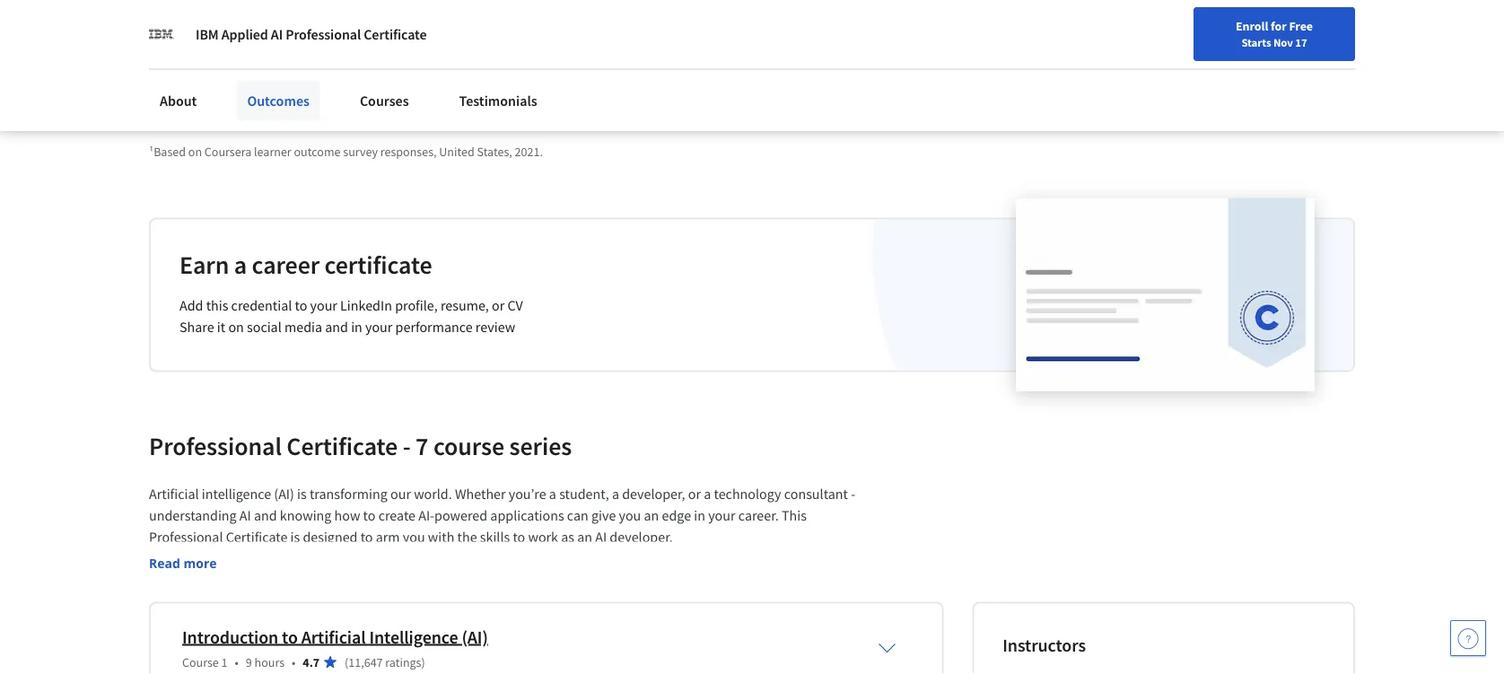 Task type: describe. For each thing, give the bounding box(es) containing it.
on inside add this credential to your linkedin profile, resume, or cv share it on social media and in your performance review
[[228, 318, 244, 336]]

give
[[592, 507, 616, 525]]

applied
[[222, 25, 268, 43]]

united
[[439, 143, 475, 159]]

outcome
[[294, 143, 341, 159]]

and inside the improve your resume and linkedin with personalized feedback
[[701, 43, 724, 61]]

student,
[[559, 485, 609, 503]]

courses
[[360, 92, 409, 110]]

exclusive
[[220, 0, 318, 7]]

in inside add this credential to your linkedin profile, resume, or cv share it on social media and in your performance review
[[351, 318, 363, 336]]

add
[[180, 297, 203, 315]]

nov
[[1274, 35, 1294, 49]]

your inside plan your career move with coursera's job search guide
[[1105, 43, 1132, 61]]

your inside artificial intelligence (ai) is transforming our world. whether you're a student, a developer, or a technology consultant - understanding ai and knowing how to create ai-powered applications can give you an edge in your career. this professional certificate is designed to arm you with the skills to work as an ai developer. read more
[[709, 507, 736, 525]]

personalized
[[600, 65, 677, 83]]

guide
[[1205, 65, 1239, 83]]

access
[[323, 0, 392, 7]]

cv
[[508, 297, 523, 315]]

mock
[[881, 64, 915, 82]]

¹based
[[149, 143, 186, 159]]

coursera career certificate image
[[1016, 198, 1315, 390]]

and inside artificial intelligence (ai) is transforming our world. whether you're a student, a developer, or a technology consultant - understanding ai and knowing how to create ai-powered applications can give you an edge in your career. this professional certificate is designed to arm you with the skills to work as an ai developer. read more
[[254, 507, 277, 525]]

this
[[782, 507, 807, 525]]

states,
[[477, 143, 512, 159]]

1
[[221, 654, 228, 670]]

can
[[567, 507, 589, 525]]

responses,
[[381, 143, 437, 159]]

performance
[[396, 318, 473, 336]]

help center image
[[1458, 628, 1480, 649]]

you're
[[509, 485, 546, 503]]

with inside artificial intelligence (ai) is transforming our world. whether you're a student, a developer, or a technology consultant - understanding ai and knowing how to create ai-powered applications can give you an edge in your career. this professional certificate is designed to arm you with the skills to work as an ai developer. read more
[[428, 528, 455, 546]]

free
[[1290, 18, 1313, 34]]

world.
[[414, 485, 452, 503]]

introduction to artificial intelligence (ai)
[[182, 626, 488, 648]]

your left performance
[[365, 318, 393, 336]]

improve
[[570, 43, 620, 61]]

instructors
[[1003, 634, 1086, 656]]

this
[[206, 297, 228, 315]]

(ai) inside artificial intelligence (ai) is transforming our world. whether you're a student, a developer, or a technology consultant - understanding ai and knowing how to create ai-powered applications can give you an edge in your career. this professional certificate is designed to arm you with the skills to work as an ai developer. read more
[[274, 485, 294, 503]]

completion
[[347, 8, 469, 39]]

1 horizontal spatial (ai)
[[462, 626, 488, 648]]

1 vertical spatial is
[[290, 528, 300, 546]]

introduction to artificial intelligence (ai) link
[[182, 626, 488, 648]]

skills inside practice your skills with interactive tools and mock interviews
[[904, 43, 934, 61]]

media
[[285, 318, 322, 336]]

course
[[434, 430, 505, 461]]

transforming
[[310, 485, 388, 503]]

your up media
[[310, 297, 337, 315]]

feedback
[[680, 65, 735, 83]]

designed
[[303, 528, 358, 546]]

course
[[182, 654, 219, 670]]

( 11,647 ratings )
[[345, 654, 425, 670]]

2 vertical spatial ai
[[595, 528, 607, 546]]

a up the give
[[612, 485, 619, 503]]

intelligence
[[369, 626, 458, 648]]

our
[[391, 485, 411, 503]]

testimonials link
[[449, 81, 548, 120]]

with inside the improve your resume and linkedin with personalized feedback
[[570, 65, 597, 83]]

coursera
[[205, 143, 252, 159]]

practice
[[823, 43, 871, 61]]

move
[[1175, 43, 1209, 61]]

- inside artificial intelligence (ai) is transforming our world. whether you're a student, a developer, or a technology consultant - understanding ai and knowing how to create ai-powered applications can give you an edge in your career. this professional certificate is designed to arm you with the skills to work as an ai developer. read more
[[851, 485, 856, 503]]

course 1 • 9 hours •
[[182, 654, 296, 670]]

earn a career certificate
[[180, 249, 432, 280]]

certificate inside artificial intelligence (ai) is transforming our world. whether you're a student, a developer, or a technology consultant - understanding ai and knowing how to create ai-powered applications can give you an edge in your career. this professional certificate is designed to arm you with the skills to work as an ai developer. read more
[[226, 528, 288, 546]]

0 vertical spatial ai
[[271, 25, 283, 43]]

technology
[[714, 485, 782, 503]]

resume
[[653, 43, 698, 61]]

to inside get exclusive access to career resources upon completion
[[397, 0, 419, 7]]

ai-
[[419, 507, 435, 525]]

upon
[[286, 8, 342, 39]]

enroll
[[1236, 18, 1269, 34]]

job
[[1141, 65, 1160, 83]]

understanding
[[149, 507, 237, 525]]

as
[[561, 528, 575, 546]]

coursera's
[[1075, 65, 1138, 83]]

a right you're
[[549, 485, 557, 503]]

get exclusive access to career resources upon completion
[[178, 0, 492, 39]]

artificial intelligence (ai) is transforming our world. whether you're a student, a developer, or a technology consultant - understanding ai and knowing how to create ai-powered applications can give you an edge in your career. this professional certificate is designed to arm you with the skills to work as an ai developer. read more
[[149, 485, 859, 571]]

your inside the improve your resume and linkedin with personalized feedback
[[623, 43, 651, 61]]

resources
[[178, 8, 281, 39]]

knowing
[[280, 507, 332, 525]]

17
[[1296, 35, 1308, 49]]

read
[[149, 554, 180, 571]]

work
[[528, 528, 558, 546]]

profile,
[[395, 297, 438, 315]]

ibm
[[196, 25, 219, 43]]

and inside add this credential to your linkedin profile, resume, or cv share it on social media and in your performance review
[[325, 318, 348, 336]]

linkedin inside add this credential to your linkedin profile, resume, or cv share it on social media and in your performance review
[[340, 297, 392, 315]]

review
[[476, 318, 515, 336]]

0 vertical spatial -
[[403, 430, 411, 461]]

1 vertical spatial you
[[403, 528, 425, 546]]



Task type: vqa. For each thing, say whether or not it's contained in the screenshot.
with in Artificial intelligence (AI) is transforming our world. Whether you're a student, a developer, or a technology consultant - understanding AI and knowing how to create AI-powered applications can give you an edge in your career. This Professional Certificate is designed to arm you with the skills to work as an AI developer. Read more
yes



Task type: locate. For each thing, give the bounding box(es) containing it.
an down developer,
[[644, 507, 659, 525]]

skills
[[904, 43, 934, 61], [480, 528, 510, 546]]

1 vertical spatial certificate
[[287, 430, 398, 461]]

skills inside artificial intelligence (ai) is transforming our world. whether you're a student, a developer, or a technology consultant - understanding ai and knowing how to create ai-powered applications can give you an edge in your career. this professional certificate is designed to arm you with the skills to work as an ai developer. read more
[[480, 528, 510, 546]]

to up media
[[295, 297, 307, 315]]

career up job
[[1135, 43, 1172, 61]]

1 horizontal spatial on
[[228, 318, 244, 336]]

1 horizontal spatial -
[[851, 485, 856, 503]]

11,647
[[349, 654, 383, 670]]

professional certificate - 7 course series
[[149, 430, 572, 461]]

1 horizontal spatial in
[[694, 507, 706, 525]]

0 vertical spatial career
[[424, 0, 492, 7]]

professional inside artificial intelligence (ai) is transforming our world. whether you're a student, a developer, or a technology consultant - understanding ai and knowing how to create ai-powered applications can give you an edge in your career. this professional certificate is designed to arm you with the skills to work as an ai developer. read more
[[149, 528, 223, 546]]

with inside plan your career move with coursera's job search guide
[[1211, 43, 1238, 61]]

practice your skills with interactive tools and mock interviews
[[823, 43, 1030, 82]]

0 horizontal spatial or
[[492, 297, 505, 315]]

career for plan your career move with coursera's job search guide
[[1135, 43, 1172, 61]]

9
[[246, 654, 252, 670]]

ibm applied ai professional certificate
[[196, 25, 427, 43]]

career inside get exclusive access to career resources upon completion
[[424, 0, 492, 7]]

skills right the
[[480, 528, 510, 546]]

0 vertical spatial (ai)
[[274, 485, 294, 503]]

0 horizontal spatial artificial
[[149, 485, 199, 503]]

or inside artificial intelligence (ai) is transforming our world. whether you're a student, a developer, or a technology consultant - understanding ai and knowing how to create ai-powered applications can give you an edge in your career. this professional certificate is designed to arm you with the skills to work as an ai developer. read more
[[688, 485, 701, 503]]

consultant
[[784, 485, 848, 503]]

linkedin up feedback
[[727, 43, 779, 61]]

plan
[[1075, 43, 1102, 61]]

developer,
[[622, 485, 686, 503]]

linkedin down the certificate
[[340, 297, 392, 315]]

2 horizontal spatial ai
[[595, 528, 607, 546]]

1 horizontal spatial or
[[688, 485, 701, 503]]

enroll for free starts nov 17
[[1236, 18, 1313, 49]]

your up coursera's
[[1105, 43, 1132, 61]]

1 vertical spatial career
[[1135, 43, 1172, 61]]

skills up mock
[[904, 43, 934, 61]]

learner
[[254, 143, 292, 159]]

linkedin inside the improve your resume and linkedin with personalized feedback
[[727, 43, 779, 61]]

english button
[[1128, 0, 1236, 58]]

your up "personalized"
[[623, 43, 651, 61]]

ibm image
[[149, 22, 174, 47]]

to down the applications
[[513, 528, 525, 546]]

1 horizontal spatial •
[[292, 654, 296, 670]]

7
[[416, 430, 429, 461]]

(ai) up knowing
[[274, 485, 294, 503]]

0 horizontal spatial in
[[351, 318, 363, 336]]

2 • from the left
[[292, 654, 296, 670]]

career.
[[739, 507, 779, 525]]

0 horizontal spatial you
[[403, 528, 425, 546]]

artificial up understanding
[[149, 485, 199, 503]]

to
[[397, 0, 419, 7], [295, 297, 307, 315], [363, 507, 376, 525], [361, 528, 373, 546], [513, 528, 525, 546], [282, 626, 298, 648]]

or up "edge"
[[688, 485, 701, 503]]

on right it
[[228, 318, 244, 336]]

0 horizontal spatial ai
[[240, 507, 251, 525]]

1 vertical spatial -
[[851, 485, 856, 503]]

1 vertical spatial in
[[694, 507, 706, 525]]

0 vertical spatial artificial
[[149, 485, 199, 503]]

0 horizontal spatial on
[[188, 143, 202, 159]]

certificate
[[325, 249, 432, 280]]

edge
[[662, 507, 691, 525]]

powered
[[435, 507, 488, 525]]

career
[[424, 0, 492, 7], [1135, 43, 1172, 61], [252, 249, 320, 280]]

create
[[379, 507, 416, 525]]

ai down intelligence
[[240, 507, 251, 525]]

with up interviews
[[937, 43, 963, 61]]

and right media
[[325, 318, 348, 336]]

1 vertical spatial on
[[228, 318, 244, 336]]

on
[[188, 143, 202, 159], [228, 318, 244, 336]]

in
[[351, 318, 363, 336], [694, 507, 706, 525]]

show notifications image
[[1262, 22, 1284, 44]]

arm
[[376, 528, 400, 546]]

tools
[[823, 64, 852, 82]]

is down knowing
[[290, 528, 300, 546]]

ratings
[[385, 654, 422, 670]]

1 vertical spatial an
[[577, 528, 593, 546]]

your inside practice your skills with interactive tools and mock interviews
[[874, 43, 901, 61]]

0 horizontal spatial linkedin
[[340, 297, 392, 315]]

you up the developer.
[[619, 507, 641, 525]]

with down improve
[[570, 65, 597, 83]]

0 vertical spatial certificate
[[364, 25, 427, 43]]

1 vertical spatial skills
[[480, 528, 510, 546]]

1 vertical spatial (ai)
[[462, 626, 488, 648]]

certificate down access
[[364, 25, 427, 43]]

a
[[234, 249, 247, 280], [549, 485, 557, 503], [612, 485, 619, 503], [704, 485, 711, 503]]

certificate up transforming
[[287, 430, 398, 461]]

survey
[[343, 143, 378, 159]]

1 vertical spatial professional
[[149, 430, 282, 461]]

professional down access
[[286, 25, 361, 43]]

plan your career move with coursera's job search guide
[[1075, 43, 1239, 83]]

0 vertical spatial or
[[492, 297, 505, 315]]

english
[[1160, 20, 1204, 38]]

outcomes
[[247, 92, 310, 110]]

0 horizontal spatial -
[[403, 430, 411, 461]]

it
[[217, 318, 226, 336]]

None search field
[[256, 11, 687, 47]]

and
[[701, 43, 724, 61], [855, 64, 878, 82], [325, 318, 348, 336], [254, 507, 277, 525]]

0 vertical spatial skills
[[904, 43, 934, 61]]

you
[[619, 507, 641, 525], [403, 528, 425, 546]]

with up guide
[[1211, 43, 1238, 61]]

artificial inside artificial intelligence (ai) is transforming our world. whether you're a student, a developer, or a technology consultant - understanding ai and knowing how to create ai-powered applications can give you an edge in your career. this professional certificate is designed to arm you with the skills to work as an ai developer. read more
[[149, 485, 199, 503]]

is
[[297, 485, 307, 503], [290, 528, 300, 546]]

earn
[[180, 249, 229, 280]]

your down technology
[[709, 507, 736, 525]]

ai down exclusive
[[271, 25, 283, 43]]

career for earn a career certificate
[[252, 249, 320, 280]]

0 vertical spatial you
[[619, 507, 641, 525]]

about
[[160, 92, 197, 110]]

1 horizontal spatial linkedin
[[727, 43, 779, 61]]

1 horizontal spatial career
[[424, 0, 492, 7]]

ai
[[271, 25, 283, 43], [240, 507, 251, 525], [595, 528, 607, 546]]

whether
[[455, 485, 506, 503]]

professional
[[286, 25, 361, 43], [149, 430, 282, 461], [149, 528, 223, 546]]

to up completion
[[397, 0, 419, 7]]

outcomes link
[[236, 81, 320, 120]]

1 vertical spatial ai
[[240, 507, 251, 525]]

0 vertical spatial in
[[351, 318, 363, 336]]

(
[[345, 654, 349, 670]]

with left the
[[428, 528, 455, 546]]

series
[[510, 430, 572, 461]]

¹based on coursera learner outcome survey responses, united states, 2021.
[[149, 143, 543, 159]]

with
[[937, 43, 963, 61], [1211, 43, 1238, 61], [570, 65, 597, 83], [428, 528, 455, 546]]

professional down understanding
[[149, 528, 223, 546]]

with inside practice your skills with interactive tools and mock interviews
[[937, 43, 963, 61]]

more
[[184, 554, 217, 571]]

0 vertical spatial professional
[[286, 25, 361, 43]]

)
[[422, 654, 425, 670]]

0 horizontal spatial career
[[252, 249, 320, 280]]

or inside add this credential to your linkedin profile, resume, or cv share it on social media and in your performance review
[[492, 297, 505, 315]]

- left 7 on the left bottom of page
[[403, 430, 411, 461]]

your
[[874, 43, 901, 61], [623, 43, 651, 61], [1105, 43, 1132, 61], [310, 297, 337, 315], [365, 318, 393, 336], [709, 507, 736, 525]]

to inside add this credential to your linkedin profile, resume, or cv share it on social media and in your performance review
[[295, 297, 307, 315]]

starts
[[1242, 35, 1272, 49]]

1 horizontal spatial you
[[619, 507, 641, 525]]

to right how
[[363, 507, 376, 525]]

and inside practice your skills with interactive tools and mock interviews
[[855, 64, 878, 82]]

0 horizontal spatial (ai)
[[274, 485, 294, 503]]

- right consultant
[[851, 485, 856, 503]]

and right tools
[[855, 64, 878, 82]]

intelligence
[[202, 485, 271, 503]]

1 • from the left
[[235, 654, 239, 670]]

1 vertical spatial or
[[688, 485, 701, 503]]

1 horizontal spatial an
[[644, 507, 659, 525]]

2 vertical spatial career
[[252, 249, 320, 280]]

read more button
[[149, 553, 217, 572]]

career up completion
[[424, 0, 492, 7]]

a right earn
[[234, 249, 247, 280]]

interactive
[[966, 43, 1030, 61]]

2 vertical spatial certificate
[[226, 528, 288, 546]]

artificial up (
[[301, 626, 366, 648]]

or left cv
[[492, 297, 505, 315]]

to left the arm
[[361, 528, 373, 546]]

1 horizontal spatial ai
[[271, 25, 283, 43]]

2 vertical spatial professional
[[149, 528, 223, 546]]

(ai) right intelligence
[[462, 626, 488, 648]]

career inside plan your career move with coursera's job search guide
[[1135, 43, 1172, 61]]

certificate down intelligence
[[226, 528, 288, 546]]

0 horizontal spatial •
[[235, 654, 239, 670]]

linkedin
[[727, 43, 779, 61], [340, 297, 392, 315]]

you down 'ai-'
[[403, 528, 425, 546]]

a left technology
[[704, 485, 711, 503]]

in right "edge"
[[694, 507, 706, 525]]

ai down the give
[[595, 528, 607, 546]]

developer.
[[610, 528, 673, 546]]

2 horizontal spatial career
[[1135, 43, 1172, 61]]

improve your resume and linkedin with personalized feedback
[[570, 43, 779, 83]]

introduction
[[182, 626, 278, 648]]

your up mock
[[874, 43, 901, 61]]

0 vertical spatial is
[[297, 485, 307, 503]]

0 vertical spatial linkedin
[[727, 43, 779, 61]]

testimonials
[[459, 92, 538, 110]]

to up hours
[[282, 626, 298, 648]]

1 vertical spatial linkedin
[[340, 297, 392, 315]]

and down intelligence
[[254, 507, 277, 525]]

in inside artificial intelligence (ai) is transforming our world. whether you're a student, a developer, or a technology consultant - understanding ai and knowing how to create ai-powered applications can give you an edge in your career. this professional certificate is designed to arm you with the skills to work as an ai developer. read more
[[694, 507, 706, 525]]

career up credential at the left of the page
[[252, 249, 320, 280]]

share
[[180, 318, 214, 336]]

add this credential to your linkedin profile, resume, or cv share it on social media and in your performance review
[[180, 297, 523, 336]]

for
[[1271, 18, 1287, 34]]

0 horizontal spatial skills
[[480, 528, 510, 546]]

0 vertical spatial on
[[188, 143, 202, 159]]

interviews
[[918, 64, 980, 82]]

in right media
[[351, 318, 363, 336]]

professional up intelligence
[[149, 430, 282, 461]]

• left 4.7
[[292, 654, 296, 670]]

2021.
[[515, 143, 543, 159]]

and up feedback
[[701, 43, 724, 61]]

0 vertical spatial an
[[644, 507, 659, 525]]

social
[[247, 318, 282, 336]]

artificial
[[149, 485, 199, 503], [301, 626, 366, 648]]

1 horizontal spatial skills
[[904, 43, 934, 61]]

1 vertical spatial artificial
[[301, 626, 366, 648]]

an right as
[[577, 528, 593, 546]]

• right 1
[[235, 654, 239, 670]]

1 horizontal spatial artificial
[[301, 626, 366, 648]]

0 horizontal spatial an
[[577, 528, 593, 546]]

on right ¹based
[[188, 143, 202, 159]]

the
[[457, 528, 477, 546]]

is up knowing
[[297, 485, 307, 503]]



